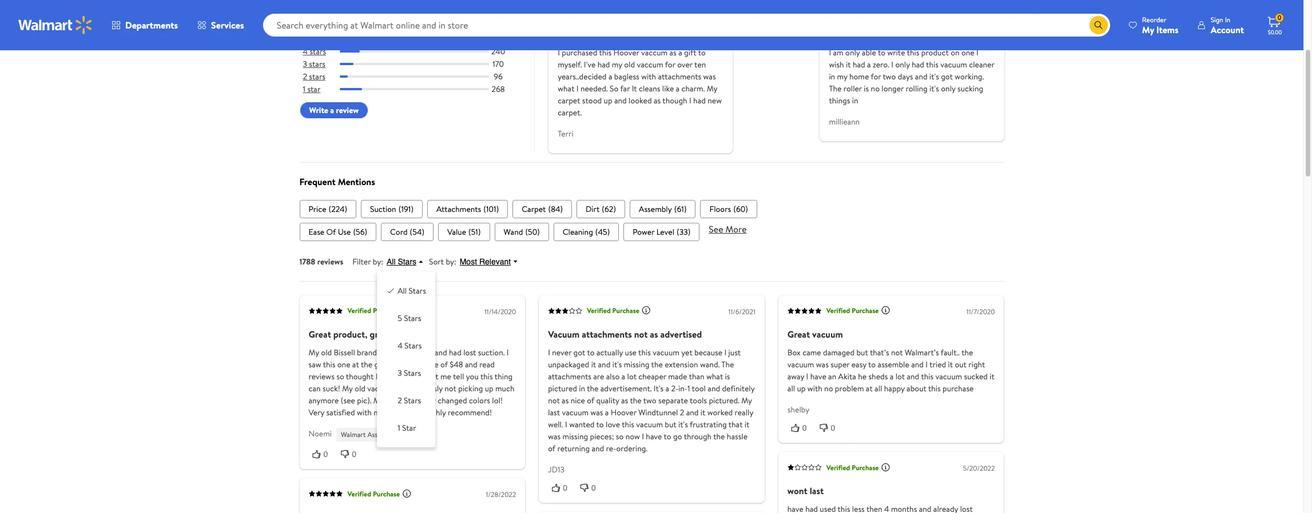 Task type: vqa. For each thing, say whether or not it's contained in the screenshot.


Task type: locate. For each thing, give the bounding box(es) containing it.
list item containing cord
[[381, 223, 434, 241]]

far
[[621, 83, 630, 95]]

0 horizontal spatial by:
[[373, 256, 383, 268]]

list item containing carpet
[[513, 200, 572, 218]]

reviews down saw
[[309, 371, 335, 383]]

most
[[460, 257, 477, 267]]

re-
[[606, 443, 617, 455]]

option group
[[386, 281, 426, 439]]

1 vertical spatial 4
[[398, 340, 403, 352]]

only right am
[[846, 47, 860, 59]]

0 button
[[788, 423, 816, 434], [816, 423, 845, 434], [309, 449, 337, 461], [337, 449, 366, 461], [548, 483, 577, 495], [577, 483, 605, 495]]

1 vertical spatial is
[[725, 371, 730, 383]]

with down pic).
[[357, 407, 372, 419]]

list item containing value
[[438, 223, 490, 241]]

great product, great price!
[[309, 328, 416, 341]]

all inside popup button
[[387, 257, 396, 267]]

really
[[735, 407, 754, 419]]

All Stars radio
[[386, 286, 396, 295]]

of inside my old bissell brand vacuum was old and had lost suction. i saw this one at the great holiday price of $48 and read reviews so thought i'd give it a try. let me tell you this thing can suck! my old vacuum was obviously not picking up much anymore (see pic). my carpet literally changed colors lol! very satisfied with my purchase! i highly recommend!
[[441, 359, 448, 371]]

lot inside box came damaged but that's not walmart's fault.. the vacuum was super easy to assemble and i tried it out right away i have an akita he sheds a lot and this vacuum sucked it all up with no problem at all happy about this purchase
[[896, 371, 905, 383]]

suck!
[[323, 383, 340, 395]]

0 horizontal spatial got
[[574, 347, 586, 359]]

progress bar
[[340, 50, 489, 53], [340, 63, 489, 65], [340, 76, 489, 78], [340, 88, 489, 91]]

need my money back i am only able to write this product on one i wish it had a zero. i only had this vacuum cleaner in my home for two days and it's got working. the roller is no longer rolling it's only sucking things in
[[829, 30, 995, 107]]

1 vertical spatial 1
[[688, 383, 690, 395]]

attachments down over
[[658, 71, 702, 83]]

the inside my old bissell brand vacuum was old and had lost suction. i saw this one at the great holiday price of $48 and read reviews so thought i'd give it a try. let me tell you this thing can suck! my old vacuum was obviously not picking up much anymore (see pic). my carpet literally changed colors lol! very satisfied with my purchase! i highly recommend!
[[361, 359, 373, 371]]

4 for 4 stars
[[398, 340, 403, 352]]

3 progress bar from the top
[[340, 76, 489, 78]]

2 progress bar from the top
[[340, 63, 489, 65]]

wand (50)
[[504, 227, 540, 238]]

the down are
[[587, 383, 599, 395]]

0 horizontal spatial with
[[357, 407, 372, 419]]

frustrating
[[690, 419, 727, 431]]

jd13
[[548, 465, 565, 476]]

0 horizontal spatial no
[[825, 383, 834, 395]]

1 vertical spatial all
[[398, 286, 407, 297]]

akita
[[839, 371, 857, 383]]

2 lot from the left
[[896, 371, 905, 383]]

up inside "clean home happy mom! i purchased this hoover vaccum as a gift to myself. i've had my old vaccum for over ten years..decided a bagless with attachments was what i needed. so far  it cleans like a charm. my carpet stood up and looked as though i had new carpet."
[[604, 95, 613, 107]]

damaged
[[823, 347, 855, 359]]

1 vertical spatial for
[[871, 71, 882, 83]]

sort
[[429, 256, 444, 268]]

home
[[581, 30, 604, 43], [850, 71, 869, 83]]

0 vertical spatial of
[[441, 359, 448, 371]]

2 great from the left
[[788, 328, 810, 341]]

anymore
[[309, 395, 339, 407]]

my up new at right top
[[707, 83, 718, 95]]

dirt (62)
[[586, 204, 616, 215]]

this down tried
[[922, 371, 934, 383]]

tool
[[692, 383, 706, 395]]

1 horizontal spatial of
[[548, 443, 556, 455]]

on
[[951, 47, 960, 59]]

3 up 2 stars
[[303, 58, 307, 70]]

2 horizontal spatial of
[[587, 395, 595, 407]]

1 vertical spatial 2
[[398, 395, 402, 407]]

my old bissell brand vacuum was old and had lost suction. i saw this one at the great holiday price of $48 and read reviews so thought i'd give it a try. let me tell you this thing can suck! my old vacuum was obviously not picking up much anymore (see pic). my carpet literally changed colors lol! very satisfied with my purchase! i highly recommend!
[[309, 347, 515, 419]]

(56)
[[353, 227, 367, 238]]

happy inside box came damaged but that's not walmart's fault.. the vacuum was super easy to assemble and i tried it out right away i have an akita he sheds a lot and this vacuum sucked it all up with no problem at all happy about this purchase
[[885, 383, 905, 395]]

no left longer
[[871, 83, 880, 95]]

it inside need my money back i am only able to write this product on one i wish it had a zero. i only had this vacuum cleaner in my home for two days and it's got working. the roller is no longer rolling it's only sucking things in
[[846, 59, 851, 71]]

1 vertical spatial the
[[722, 359, 734, 371]]

1 horizontal spatial the
[[829, 83, 842, 95]]

attachments inside "clean home happy mom! i purchased this hoover vaccum as a gift to myself. i've had my old vaccum for over ten years..decided a bagless with attachments was what i needed. so far  it cleans like a charm. my carpet stood up and looked as though i had new carpet."
[[658, 71, 702, 83]]

0 vertical spatial so
[[337, 371, 344, 383]]

progress bar for 240
[[340, 50, 489, 53]]

my
[[853, 30, 865, 43], [612, 59, 623, 71], [838, 71, 848, 83], [374, 407, 384, 419]]

1 horizontal spatial for
[[871, 71, 882, 83]]

(62)
[[602, 204, 616, 215]]

had up $48
[[449, 347, 462, 359]]

0 horizontal spatial for
[[665, 59, 676, 71]]

1 vertical spatial carpet
[[386, 395, 409, 407]]

a inside need my money back i am only able to write this product on one i wish it had a zero. i only had this vacuum cleaner in my home for two days and it's got working. the roller is no longer rolling it's only sucking things in
[[868, 59, 871, 71]]

a inside box came damaged but that's not walmart's fault.. the vacuum was super easy to assemble and i tried it out right away i have an akita he sheds a lot and this vacuum sucked it all up with no problem at all happy about this purchase
[[890, 371, 894, 383]]

4 inside option group
[[398, 340, 403, 352]]

you
[[466, 371, 479, 383]]

level
[[657, 227, 675, 238]]

1 horizontal spatial missing
[[624, 359, 650, 371]]

purchased
[[562, 47, 598, 59]]

0 vertical spatial last
[[548, 407, 560, 419]]

reviews right the 1788
[[317, 256, 343, 268]]

i never got to actually use this vacuum yet because i just unpackaged it and it's missing the extension wand. the attachments are also a lot cheaper made than what is pictured in the advertisement. it's a 2-in-1 tool and definitely not as nice of quality as the two separate tools pictured. my last vacuum was a hoover windtunnel 2 and it worked really well. i wanted to love this vacuum but it's frustrating that it was missing pieces; so now i have to go through the hassle of returning and re-ordering.
[[548, 347, 755, 455]]

1 vertical spatial in
[[853, 95, 859, 107]]

1 vertical spatial only
[[896, 59, 910, 71]]

1 inside the i never got to actually use this vacuum yet because i just unpackaged it and it's missing the extension wand. the attachments are also a lot cheaper made than what is pictured in the advertisement. it's a 2-in-1 tool and definitely not as nice of quality as the two separate tools pictured. my last vacuum was a hoover windtunnel 2 and it worked really well. i wanted to love this vacuum but it's frustrating that it was missing pieces; so now i have to go through the hassle of returning and re-ordering.
[[688, 383, 690, 395]]

1 horizontal spatial only
[[896, 59, 910, 71]]

was inside box came damaged but that's not walmart's fault.. the vacuum was super easy to assemble and i tried it out right away i have an akita he sheds a lot and this vacuum sucked it all up with no problem at all happy about this purchase
[[817, 359, 829, 371]]

all right all stars "option" on the left bottom of the page
[[398, 286, 407, 297]]

1 vertical spatial at
[[866, 383, 873, 395]]

lot inside the i never got to actually use this vacuum yet because i just unpackaged it and it's missing the extension wand. the attachments are also a lot cheaper made than what is pictured in the advertisement. it's a 2-in-1 tool and definitely not as nice of quality as the two separate tools pictured. my last vacuum was a hoover windtunnel 2 and it worked really well. i wanted to love this vacuum but it's frustrating that it was missing pieces; so now i have to go through the hassle of returning and re-ordering.
[[628, 371, 637, 383]]

0 horizontal spatial in
[[579, 383, 585, 395]]

my inside "clean home happy mom! i purchased this hoover vaccum as a gift to myself. i've had my old vaccum for over ten years..decided a bagless with attachments was what i needed. so far  it cleans like a charm. my carpet stood up and looked as though i had new carpet."
[[612, 59, 623, 71]]

sheds
[[869, 371, 888, 383]]

5 for 5 stars
[[303, 33, 307, 45]]

rolling
[[906, 83, 928, 95]]

0 horizontal spatial the
[[722, 359, 734, 371]]

0 button down noemi
[[309, 449, 337, 461]]

not up the changed
[[445, 383, 457, 395]]

0
[[1278, 13, 1282, 22], [803, 424, 807, 433], [831, 424, 836, 433], [324, 450, 328, 459], [352, 450, 357, 459], [563, 484, 568, 493], [592, 484, 596, 493]]

vacuum attachments not as advertised
[[548, 328, 702, 341]]

to up zero.
[[878, 47, 886, 59]]

my inside "clean home happy mom! i purchased this hoover vaccum as a gift to myself. i've had my old vaccum for over ten years..decided a bagless with attachments was what i needed. so far  it cleans like a charm. my carpet stood up and looked as though i had new carpet."
[[707, 83, 718, 95]]

3 left try.
[[398, 368, 402, 379]]

by: for filter by:
[[373, 256, 383, 268]]

all inside option group
[[398, 286, 407, 297]]

frequent mentions
[[300, 175, 375, 188]]

0 inside the 0 $0.00
[[1278, 13, 1282, 22]]

1 horizontal spatial is
[[864, 83, 869, 95]]

0 up $0.00
[[1278, 13, 1282, 22]]

wont
[[788, 485, 808, 498]]

easy
[[852, 359, 867, 371]]

list
[[300, 200, 1005, 218]]

1 horizontal spatial 3
[[398, 368, 402, 379]]

my up bagless
[[612, 59, 623, 71]]

0 horizontal spatial up
[[485, 383, 494, 395]]

stars down 4 stars
[[309, 58, 326, 70]]

0 horizontal spatial 3
[[303, 58, 307, 70]]

with
[[642, 71, 656, 83], [808, 383, 823, 395], [357, 407, 372, 419]]

what
[[558, 83, 575, 95], [707, 371, 723, 383]]

two up longer
[[883, 71, 896, 83]]

myself.
[[558, 59, 582, 71]]

i right 'away'
[[807, 371, 809, 383]]

0 horizontal spatial one
[[338, 359, 351, 371]]

2 inside option group
[[398, 395, 402, 407]]

0 vertical spatial all
[[387, 257, 396, 267]]

up down 'away'
[[797, 383, 806, 395]]

1 horizontal spatial at
[[866, 383, 873, 395]]

i left am
[[829, 47, 832, 59]]

2 up 1 star
[[303, 71, 307, 83]]

0 horizontal spatial what
[[558, 83, 575, 95]]

the up the things
[[829, 83, 842, 95]]

what inside "clean home happy mom! i purchased this hoover vaccum as a gift to myself. i've had my old vaccum for over ten years..decided a bagless with attachments was what i needed. so far  it cleans like a charm. my carpet stood up and looked as though i had new carpet."
[[558, 83, 575, 95]]

0 vertical spatial reviews
[[317, 256, 343, 268]]

1 horizontal spatial last
[[810, 485, 824, 498]]

2 vertical spatial attachments
[[548, 371, 592, 383]]

got up unpackaged
[[574, 347, 586, 359]]

see more
[[709, 223, 747, 236]]

0 vertical spatial missing
[[624, 359, 650, 371]]

missing down use
[[624, 359, 650, 371]]

but inside the i never got to actually use this vacuum yet because i just unpackaged it and it's missing the extension wand. the attachments are also a lot cheaper made than what is pictured in the advertisement. it's a 2-in-1 tool and definitely not as nice of quality as the two separate tools pictured. my last vacuum was a hoover windtunnel 2 and it worked really well. i wanted to love this vacuum but it's frustrating that it was missing pieces; so now i have to go through the hassle of returning and re-ordering.
[[665, 419, 677, 431]]

great for great product, great price!
[[309, 328, 331, 341]]

with up cleans
[[642, 71, 656, 83]]

1 vertical spatial of
[[587, 395, 595, 407]]

1 great from the left
[[309, 328, 331, 341]]

hoover inside "clean home happy mom! i purchased this hoover vaccum as a gift to myself. i've had my old vaccum for over ten years..decided a bagless with attachments was what i needed. so far  it cleans like a charm. my carpet stood up and looked as though i had new carpet."
[[614, 47, 640, 59]]

2 horizontal spatial with
[[808, 383, 823, 395]]

it right give
[[402, 371, 407, 383]]

it's up also
[[613, 359, 622, 371]]

2 by: from the left
[[446, 256, 456, 268]]

vacuum down on
[[941, 59, 968, 71]]

1 vertical spatial 5
[[398, 313, 402, 324]]

0 horizontal spatial all
[[387, 257, 396, 267]]

up
[[604, 95, 613, 107], [485, 383, 494, 395], [797, 383, 806, 395]]

0 vertical spatial is
[[864, 83, 869, 95]]

up up lol!
[[485, 383, 494, 395]]

1 for 1 star
[[303, 84, 306, 95]]

1 horizontal spatial lot
[[896, 371, 905, 383]]

verified purchase information image for vacuum
[[882, 306, 891, 315]]

noemi
[[309, 429, 332, 440]]

0 horizontal spatial but
[[665, 419, 677, 431]]

attachments down unpackaged
[[548, 371, 592, 383]]

was inside "clean home happy mom! i purchased this hoover vaccum as a gift to myself. i've had my old vaccum for over ten years..decided a bagless with attachments was what i needed. so far  it cleans like a charm. my carpet stood up and looked as though i had new carpet."
[[704, 71, 716, 83]]

0 horizontal spatial home
[[581, 30, 604, 43]]

literally
[[410, 395, 436, 407]]

5 up price! at bottom left
[[398, 313, 402, 324]]

5 stars
[[303, 33, 326, 45]]

what down wand.
[[707, 371, 723, 383]]

reviews inside my old bissell brand vacuum was old and had lost suction. i saw this one at the great holiday price of $48 and read reviews so thought i'd give it a try. let me tell you this thing can suck! my old vacuum was obviously not picking up much anymore (see pic). my carpet literally changed colors lol! very satisfied with my purchase! i highly recommend!
[[309, 371, 335, 383]]

carpet
[[558, 95, 581, 107], [386, 395, 409, 407]]

0 horizontal spatial 2
[[303, 71, 307, 83]]

fault..
[[941, 347, 960, 359]]

carpet inside "clean home happy mom! i purchased this hoover vaccum as a gift to myself. i've had my old vaccum for over ten years..decided a bagless with attachments was what i needed. so far  it cleans like a charm. my carpet stood up and looked as though i had new carpet."
[[558, 95, 581, 107]]

is up definitely
[[725, 371, 730, 383]]

i up myself.
[[558, 47, 560, 59]]

mentions
[[338, 175, 375, 188]]

1 vertical spatial home
[[850, 71, 869, 83]]

write
[[309, 105, 328, 116]]

at inside box came damaged but that's not walmart's fault.. the vacuum was super easy to assemble and i tried it out right away i have an akita he sheds a lot and this vacuum sucked it all up with no problem at all happy about this purchase
[[866, 383, 873, 395]]

2 horizontal spatial up
[[797, 383, 806, 395]]

0 horizontal spatial all
[[788, 383, 796, 395]]

0 vertical spatial but
[[857, 347, 869, 359]]

not inside the i never got to actually use this vacuum yet because i just unpackaged it and it's missing the extension wand. the attachments are also a lot cheaper made than what is pictured in the advertisement. it's a 2-in-1 tool and definitely not as nice of quality as the two separate tools pictured. my last vacuum was a hoover windtunnel 2 and it worked really well. i wanted to love this vacuum but it's frustrating that it was missing pieces; so now i have to go through the hassle of returning and re-ordering.
[[548, 395, 560, 407]]

have left the an
[[811, 371, 827, 383]]

the down the brand
[[361, 359, 373, 371]]

old inside "clean home happy mom! i purchased this hoover vaccum as a gift to myself. i've had my old vaccum for over ten years..decided a bagless with attachments was what i needed. so far  it cleans like a charm. my carpet stood up and looked as though i had new carpet."
[[624, 59, 635, 71]]

to inside "clean home happy mom! i purchased this hoover vaccum as a gift to myself. i've had my old vaccum for over ten years..decided a bagless with attachments was what i needed. so far  it cleans like a charm. my carpet stood up and looked as though i had new carpet."
[[699, 47, 706, 59]]

0 vertical spatial with
[[642, 71, 656, 83]]

clean home happy mom! i purchased this hoover vaccum as a gift to myself. i've had my old vaccum for over ten years..decided a bagless with attachments was what i needed. so far  it cleans like a charm. my carpet stood up and looked as though i had new carpet.
[[558, 30, 722, 119]]

home up roller
[[850, 71, 869, 83]]

have right now
[[646, 431, 662, 443]]

all down 'away'
[[788, 383, 796, 395]]

0 vertical spatial carpet
[[558, 95, 581, 107]]

4
[[303, 46, 308, 57], [398, 340, 403, 352]]

of up me
[[441, 359, 448, 371]]

was up the 2 stars
[[396, 383, 409, 395]]

use
[[625, 347, 637, 359]]

so inside my old bissell brand vacuum was old and had lost suction. i saw this one at the great holiday price of $48 and read reviews so thought i'd give it a try. let me tell you this thing can suck! my old vacuum was obviously not picking up much anymore (see pic). my carpet literally changed colors lol! very satisfied with my purchase! i highly recommend!
[[337, 371, 344, 383]]

nice
[[571, 395, 585, 407]]

the up the cheaper at the bottom of the page
[[652, 359, 663, 371]]

unpackaged
[[548, 359, 590, 371]]

lot up 'advertisement.' on the left bottom
[[628, 371, 637, 383]]

all
[[788, 383, 796, 395], [875, 383, 883, 395]]

1 vertical spatial one
[[338, 359, 351, 371]]

1 vertical spatial have
[[646, 431, 662, 443]]

thing
[[495, 371, 513, 383]]

read
[[480, 359, 495, 371]]

2 vertical spatial 1
[[398, 423, 400, 434]]

1 by: from the left
[[373, 256, 383, 268]]

a left the '2-'
[[666, 383, 670, 395]]

1 horizontal spatial carpet
[[558, 95, 581, 107]]

only
[[846, 47, 860, 59], [896, 59, 910, 71], [942, 83, 956, 95]]

0 horizontal spatial lot
[[628, 371, 637, 383]]

(see
[[341, 395, 355, 407]]

1 horizontal spatial what
[[707, 371, 723, 383]]

0 horizontal spatial missing
[[563, 431, 588, 443]]

1 vertical spatial last
[[810, 485, 824, 498]]

1 vertical spatial what
[[707, 371, 723, 383]]

wand.
[[700, 359, 720, 371]]

vacuum up extension
[[653, 347, 680, 359]]

changed
[[438, 395, 467, 407]]

not inside my old bissell brand vacuum was old and had lost suction. i saw this one at the great holiday price of $48 and read reviews so thought i'd give it a try. let me tell you this thing can suck! my old vacuum was obviously not picking up much anymore (see pic). my carpet literally changed colors lol! very satisfied with my purchase! i highly recommend!
[[445, 383, 457, 395]]

at up thought
[[352, 359, 359, 371]]

0 vertical spatial what
[[558, 83, 575, 95]]

0 vertical spatial all stars
[[387, 257, 417, 267]]

list item
[[300, 200, 357, 218], [361, 200, 423, 218], [427, 200, 508, 218], [513, 200, 572, 218], [577, 200, 626, 218], [630, 200, 696, 218], [701, 200, 758, 218], [300, 223, 377, 241], [381, 223, 434, 241], [438, 223, 490, 241], [495, 223, 549, 241], [554, 223, 619, 241], [624, 223, 700, 241]]

0 vertical spatial happy
[[606, 30, 630, 43]]

hoover
[[614, 47, 640, 59], [611, 407, 637, 419]]

this right about
[[929, 383, 941, 395]]

0 vertical spatial at
[[352, 359, 359, 371]]

vaccum down mom!
[[641, 47, 668, 59]]

stars for 3 stars
[[309, 58, 326, 70]]

0 vertical spatial home
[[581, 30, 604, 43]]

list item containing cleaning
[[554, 223, 619, 241]]

1 horizontal spatial have
[[811, 371, 827, 383]]

had inside my old bissell brand vacuum was old and had lost suction. i saw this one at the great holiday price of $48 and read reviews so thought i'd give it a try. let me tell you this thing can suck! my old vacuum was obviously not picking up much anymore (see pic). my carpet literally changed colors lol! very satisfied with my purchase! i highly recommend!
[[449, 347, 462, 359]]

in up nice
[[579, 383, 585, 395]]

and down the tools
[[687, 407, 699, 419]]

0 vertical spatial got
[[941, 71, 953, 83]]

attachments up actually
[[582, 328, 632, 341]]

is right roller
[[864, 83, 869, 95]]

missing up returning
[[563, 431, 588, 443]]

what down years..decided
[[558, 83, 575, 95]]

old
[[624, 59, 635, 71], [321, 347, 332, 359], [422, 347, 433, 359], [355, 383, 366, 395]]

2 down separate
[[680, 407, 685, 419]]

happy left mom!
[[606, 30, 630, 43]]

it's down 'product'
[[930, 71, 940, 83]]

1 horizontal spatial no
[[871, 83, 880, 95]]

1014
[[491, 33, 506, 45]]

0 vertical spatial the
[[829, 83, 842, 95]]

had
[[598, 59, 610, 71], [853, 59, 866, 71], [912, 59, 925, 71], [694, 95, 706, 107], [449, 347, 462, 359]]

what inside the i never got to actually use this vacuum yet because i just unpackaged it and it's missing the extension wand. the attachments are also a lot cheaper made than what is pictured in the advertisement. it's a 2-in-1 tool and definitely not as nice of quality as the two separate tools pictured. my last vacuum was a hoover windtunnel 2 and it worked really well. i wanted to love this vacuum but it's frustrating that it was missing pieces; so now i have to go through the hassle of returning and re-ordering.
[[707, 371, 723, 383]]

list containing price
[[300, 200, 1005, 218]]

extension
[[665, 359, 699, 371]]

cheaper
[[639, 371, 667, 383]]

2 horizontal spatial 1
[[688, 383, 690, 395]]

need
[[829, 30, 851, 43]]

0 vertical spatial 5
[[303, 33, 307, 45]]

was up holiday
[[408, 347, 420, 359]]

a inside my old bissell brand vacuum was old and had lost suction. i saw this one at the great holiday price of $48 and read reviews so thought i'd give it a try. let me tell you this thing can suck! my old vacuum was obviously not picking up much anymore (see pic). my carpet literally changed colors lol! very satisfied with my purchase! i highly recommend!
[[409, 371, 412, 383]]

(45)
[[596, 227, 610, 238]]

with inside box came damaged but that's not walmart's fault.. the vacuum was super easy to assemble and i tried it out right away i have an akita he sheds a lot and this vacuum sucked it all up with no problem at all happy about this purchase
[[808, 383, 823, 395]]

0 vertical spatial only
[[846, 47, 860, 59]]

vacuum inside need my money back i am only able to write this product on one i wish it had a zero. i only had this vacuum cleaner in my home for two days and it's got working. the roller is no longer rolling it's only sucking things in
[[941, 59, 968, 71]]

up inside box came damaged but that's not walmart's fault.. the vacuum was super easy to assemble and i tried it out right away i have an akita he sheds a lot and this vacuum sucked it all up with no problem at all happy about this purchase
[[797, 383, 806, 395]]

list item containing attachments
[[427, 200, 508, 218]]

0 vertical spatial have
[[811, 371, 827, 383]]

all stars inside option group
[[398, 286, 426, 297]]

0 vertical spatial great
[[370, 328, 391, 341]]

all down sheds
[[875, 383, 883, 395]]

3 for 3 stars
[[303, 58, 307, 70]]

with up shelby
[[808, 383, 823, 395]]

in
[[829, 71, 836, 83], [853, 95, 859, 107], [579, 383, 585, 395]]

got left working.
[[941, 71, 953, 83]]

all stars button
[[383, 257, 429, 267]]

1 vertical spatial reviews
[[309, 371, 335, 383]]

0 vertical spatial 3
[[303, 58, 307, 70]]

carpet up purchase!
[[386, 395, 409, 407]]

4 up '3 stars'
[[303, 46, 308, 57]]

also
[[606, 371, 620, 383]]

0 down shelby
[[803, 424, 807, 433]]

in down roller
[[853, 95, 859, 107]]

0 horizontal spatial have
[[646, 431, 662, 443]]

the up out
[[962, 347, 974, 359]]

the inside box came damaged but that's not walmart's fault.. the vacuum was super easy to assemble and i tried it out right away i have an akita he sheds a lot and this vacuum sucked it all up with no problem at all happy about this purchase
[[962, 347, 974, 359]]

to inside need my money back i am only able to write this product on one i wish it had a zero. i only had this vacuum cleaner in my home for two days and it's got working. the roller is no longer rolling it's only sucking things in
[[878, 47, 886, 59]]

cord (54)
[[390, 227, 425, 238]]

this inside "clean home happy mom! i purchased this hoover vaccum as a gift to myself. i've had my old vaccum for over ten years..decided a bagless with attachments was what i needed. so far  it cleans like a charm. my carpet stood up and looked as though i had new carpet."
[[599, 47, 612, 59]]

up down so on the left top of page
[[604, 95, 613, 107]]

advertisement.
[[601, 383, 652, 395]]

happy
[[606, 30, 630, 43], [885, 383, 905, 395]]

progress bar for 96
[[340, 76, 489, 78]]

1 horizontal spatial with
[[642, 71, 656, 83]]

1 lot from the left
[[628, 371, 637, 383]]

wand
[[504, 227, 523, 238]]

one
[[962, 47, 975, 59], [338, 359, 351, 371]]

like
[[663, 83, 674, 95]]

1 horizontal spatial all
[[875, 383, 883, 395]]

1 horizontal spatial 1
[[398, 423, 400, 434]]

this down read in the bottom of the page
[[481, 371, 493, 383]]

walmart image
[[18, 16, 93, 34]]

my inside my old bissell brand vacuum was old and had lost suction. i saw this one at the great holiday price of $48 and read reviews so thought i'd give it a try. let me tell you this thing can suck! my old vacuum was obviously not picking up much anymore (see pic). my carpet literally changed colors lol! very satisfied with my purchase! i highly recommend!
[[374, 407, 384, 419]]

things
[[829, 95, 851, 107]]

one inside my old bissell brand vacuum was old and had lost suction. i saw this one at the great holiday price of $48 and read reviews so thought i'd give it a try. let me tell you this thing can suck! my old vacuum was obviously not picking up much anymore (see pic). my carpet literally changed colors lol! very satisfied with my purchase! i highly recommend!
[[338, 359, 351, 371]]

1 vertical spatial got
[[574, 347, 586, 359]]

3 inside option group
[[398, 368, 402, 379]]

verified purchase information image
[[882, 306, 891, 315], [882, 463, 891, 472], [402, 490, 412, 499]]

2 horizontal spatial 2
[[680, 407, 685, 419]]

1 horizontal spatial great
[[788, 328, 810, 341]]

1 progress bar from the top
[[340, 50, 489, 53]]

account
[[1211, 23, 1245, 36]]

hoover inside the i never got to actually use this vacuum yet because i just unpackaged it and it's missing the extension wand. the attachments are also a lot cheaper made than what is pictured in the advertisement. it's a 2-in-1 tool and definitely not as nice of quality as the two separate tools pictured. my last vacuum was a hoover windtunnel 2 and it worked really well. i wanted to love this vacuum but it's frustrating that it was missing pieces; so now i have to go through the hassle of returning and re-ordering.
[[611, 407, 637, 419]]

the down just
[[722, 359, 734, 371]]

verified purchase information image
[[642, 306, 651, 315]]

with inside my old bissell brand vacuum was old and had lost suction. i saw this one at the great holiday price of $48 and read reviews so thought i'd give it a try. let me tell you this thing can suck! my old vacuum was obviously not picking up much anymore (see pic). my carpet literally changed colors lol! very satisfied with my purchase! i highly recommend!
[[357, 407, 372, 419]]

0 vertical spatial hoover
[[614, 47, 640, 59]]

0 vertical spatial 1
[[303, 84, 306, 95]]

option group containing all stars
[[386, 281, 426, 439]]

missing
[[624, 359, 650, 371], [563, 431, 588, 443]]

1 all from the left
[[788, 383, 796, 395]]

in inside the i never got to actually use this vacuum yet because i just unpackaged it and it's missing the extension wand. the attachments are also a lot cheaper made than what is pictured in the advertisement. it's a 2-in-1 tool and definitely not as nice of quality as the two separate tools pictured. my last vacuum was a hoover windtunnel 2 and it worked really well. i wanted to love this vacuum but it's frustrating that it was missing pieces; so now i have to go through the hassle of returning and re-ordering.
[[579, 383, 585, 395]]

1
[[303, 84, 306, 95], [688, 383, 690, 395], [398, 423, 400, 434]]

4 progress bar from the top
[[340, 88, 489, 91]]

1 vertical spatial all stars
[[398, 286, 426, 297]]

5 inside option group
[[398, 313, 402, 324]]

happy inside "clean home happy mom! i purchased this hoover vaccum as a gift to myself. i've had my old vaccum for over ten years..decided a bagless with attachments was what i needed. so far  it cleans like a charm. my carpet stood up and looked as though i had new carpet."
[[606, 30, 630, 43]]

1 horizontal spatial by:
[[446, 256, 456, 268]]

1 vertical spatial but
[[665, 419, 677, 431]]

at inside my old bissell brand vacuum was old and had lost suction. i saw this one at the great holiday price of $48 and read reviews so thought i'd give it a try. let me tell you this thing can suck! my old vacuum was obviously not picking up much anymore (see pic). my carpet literally changed colors lol! very satisfied with my purchase! i highly recommend!
[[352, 359, 359, 371]]

carpet (84)
[[522, 204, 563, 215]]

but
[[857, 347, 869, 359], [665, 419, 677, 431]]

not
[[634, 328, 648, 341], [892, 347, 903, 359], [445, 383, 457, 395], [548, 395, 560, 407]]

my up associate
[[374, 407, 384, 419]]

0 vertical spatial 2
[[303, 71, 307, 83]]

2-
[[671, 383, 679, 395]]

1 vertical spatial great
[[375, 359, 393, 371]]

list item containing dirt
[[577, 200, 626, 218]]

carpet up the carpet.
[[558, 95, 581, 107]]

2 vertical spatial of
[[548, 443, 556, 455]]

one inside need my money back i am only able to write this product on one i wish it had a zero. i only had this vacuum cleaner in my home for two days and it's got working. the roller is no longer rolling it's only sucking things in
[[962, 47, 975, 59]]

1 horizontal spatial home
[[850, 71, 869, 83]]

have inside box came damaged but that's not walmart's fault.. the vacuum was super easy to assemble and i tried it out right away i have an akita he sheds a lot and this vacuum sucked it all up with no problem at all happy about this purchase
[[811, 371, 827, 383]]



Task type: describe. For each thing, give the bounding box(es) containing it.
carpet inside my old bissell brand vacuum was old and had lost suction. i saw this one at the great holiday price of $48 and read reviews so thought i'd give it a try. let me tell you this thing can suck! my old vacuum was obviously not picking up much anymore (see pic). my carpet literally changed colors lol! very satisfied with my purchase! i highly recommend!
[[386, 395, 409, 407]]

purchase!
[[386, 407, 420, 419]]

it down the tools
[[701, 407, 706, 419]]

my inside reorder my items
[[1143, 23, 1155, 36]]

(1788 reviews)
[[336, 14, 378, 24]]

list item containing assembly
[[630, 200, 696, 218]]

associate
[[368, 430, 396, 440]]

vacuum up purchase
[[936, 371, 963, 383]]

with inside "clean home happy mom! i purchased this hoover vaccum as a gift to myself. i've had my old vaccum for over ten years..decided a bagless with attachments was what i needed. so far  it cleans like a charm. my carpet stood up and looked as though i had new carpet."
[[642, 71, 656, 83]]

great vacuum
[[788, 328, 843, 341]]

it right that
[[745, 419, 750, 431]]

2 vertical spatial verified purchase information image
[[402, 490, 412, 499]]

it's right rolling
[[930, 83, 940, 95]]

great for great vacuum
[[788, 328, 810, 341]]

5/20/2022
[[964, 464, 995, 474]]

0 vertical spatial vaccum
[[641, 47, 668, 59]]

attachments
[[437, 204, 481, 215]]

0 button down shelby
[[788, 423, 816, 434]]

had down 'charm.'
[[694, 95, 706, 107]]

and up you
[[465, 359, 478, 371]]

love
[[606, 419, 620, 431]]

1 vertical spatial missing
[[563, 431, 588, 443]]

more
[[726, 223, 747, 236]]

walmart
[[341, 430, 366, 440]]

so inside the i never got to actually use this vacuum yet because i just unpackaged it and it's missing the extension wand. the attachments are also a lot cheaper made than what is pictured in the advertisement. it's a 2-in-1 tool and definitely not as nice of quality as the two separate tools pictured. my last vacuum was a hoover windtunnel 2 and it worked really well. i wanted to love this vacuum but it's frustrating that it was missing pieces; so now i have to go through the hassle of returning and re-ordering.
[[616, 431, 624, 443]]

2 inside the i never got to actually use this vacuum yet because i just unpackaged it and it's missing the extension wand. the attachments are also a lot cheaper made than what is pictured in the advertisement. it's a 2-in-1 tool and definitely not as nice of quality as the two separate tools pictured. my last vacuum was a hoover windtunnel 2 and it worked really well. i wanted to love this vacuum but it's frustrating that it was missing pieces; so now i have to go through the hassle of returning and re-ordering.
[[680, 407, 685, 419]]

and right tool
[[708, 383, 721, 395]]

definitely
[[722, 383, 755, 395]]

4 stars
[[303, 46, 326, 57]]

quality
[[597, 395, 620, 407]]

wish
[[829, 59, 844, 71]]

sucked
[[965, 371, 988, 383]]

(61)
[[675, 204, 687, 215]]

no inside box came damaged but that's not walmart's fault.. the vacuum was super easy to assemble and i tried it out right away i have an akita he sheds a lot and this vacuum sucked it all up with no problem at all happy about this purchase
[[825, 383, 834, 395]]

it left out
[[949, 359, 953, 371]]

last inside the i never got to actually use this vacuum yet because i just unpackaged it and it's missing the extension wand. the attachments are also a lot cheaper made than what is pictured in the advertisement. it's a 2-in-1 tool and definitely not as nice of quality as the two separate tools pictured. my last vacuum was a hoover windtunnel 2 and it worked really well. i wanted to love this vacuum but it's frustrating that it was missing pieces; so now i have to go through the hassle of returning and re-ordering.
[[548, 407, 560, 419]]

as down verified purchase information icon
[[650, 328, 658, 341]]

cleaner
[[970, 59, 995, 71]]

windtunnel
[[639, 407, 678, 419]]

home inside need my money back i am only able to write this product on one i wish it had a zero. i only had this vacuum cleaner in my home for two days and it's got working. the roller is no longer rolling it's only sucking things in
[[850, 71, 869, 83]]

by: for sort by:
[[446, 256, 456, 268]]

as left gift
[[670, 47, 677, 59]]

out
[[955, 359, 967, 371]]

is inside the i never got to actually use this vacuum yet because i just unpackaged it and it's missing the extension wand. the attachments are also a lot cheaper made than what is pictured in the advertisement. it's a 2-in-1 tool and definitely not as nice of quality as the two separate tools pictured. my last vacuum was a hoover windtunnel 2 and it worked really well. i wanted to love this vacuum but it's frustrating that it was missing pieces; so now i have to go through the hassle of returning and re-ordering.
[[725, 371, 730, 383]]

this right use
[[639, 347, 651, 359]]

saw
[[309, 359, 321, 371]]

box
[[788, 347, 801, 359]]

0 down "pieces;" on the bottom
[[592, 484, 596, 493]]

and up about
[[907, 371, 920, 383]]

two inside the i never got to actually use this vacuum yet because i just unpackaged it and it's missing the extension wand. the attachments are also a lot cheaper made than what is pictured in the advertisement. it's a 2-in-1 tool and definitely not as nice of quality as the two separate tools pictured. my last vacuum was a hoover windtunnel 2 and it worked really well. i wanted to love this vacuum but it's frustrating that it was missing pieces; so now i have to go through the hassle of returning and re-ordering.
[[644, 395, 657, 407]]

a right write
[[330, 105, 334, 116]]

0 down problem
[[831, 424, 836, 433]]

over
[[678, 59, 693, 71]]

0 vertical spatial in
[[829, 71, 836, 83]]

and down walmart's
[[912, 359, 924, 371]]

vacuum down windtunnel
[[637, 419, 663, 431]]

progress bar for 268
[[340, 88, 489, 91]]

vacuum down nice
[[562, 407, 589, 419]]

price
[[421, 359, 439, 371]]

0 down noemi
[[324, 450, 328, 459]]

(50)
[[526, 227, 540, 238]]

a right also
[[622, 371, 626, 383]]

2 stars
[[303, 71, 326, 83]]

and down "pieces;" on the bottom
[[592, 443, 604, 455]]

suction
[[370, 204, 396, 215]]

charm.
[[682, 83, 705, 95]]

2 for 2 stars
[[398, 395, 402, 407]]

ordering.
[[617, 443, 648, 455]]

was down well.
[[548, 431, 561, 443]]

stars for 4 stars
[[310, 46, 326, 57]]

1/28/2022
[[486, 491, 516, 500]]

3 stars
[[398, 368, 421, 379]]

96
[[494, 71, 503, 83]]

old down thought
[[355, 383, 366, 395]]

clean
[[558, 30, 579, 43]]

1 vertical spatial attachments
[[582, 328, 632, 341]]

let
[[428, 371, 439, 383]]

Walmart Site-Wide search field
[[263, 14, 1111, 37]]

have inside the i never got to actually use this vacuum yet because i just unpackaged it and it's missing the extension wand. the attachments are also a lot cheaper made than what is pictured in the advertisement. it's a 2-in-1 tool and definitely not as nice of quality as the two separate tools pictured. my last vacuum was a hoover windtunnel 2 and it worked really well. i wanted to love this vacuum but it's frustrating that it was missing pieces; so now i have to go through the hassle of returning and re-ordering.
[[646, 431, 662, 443]]

i right suction. at left bottom
[[507, 347, 509, 359]]

great inside my old bissell brand vacuum was old and had lost suction. i saw this one at the great holiday price of $48 and read reviews so thought i'd give it a try. let me tell you this thing can suck! my old vacuum was obviously not picking up much anymore (see pic). my carpet literally changed colors lol! very satisfied with my purchase! i highly recommend!
[[375, 359, 393, 371]]

looked
[[629, 95, 652, 107]]

use
[[338, 227, 351, 238]]

this up now
[[622, 419, 635, 431]]

list item containing suction
[[361, 200, 423, 218]]

power
[[633, 227, 655, 238]]

a right like
[[676, 83, 680, 95]]

my down the wish
[[838, 71, 848, 83]]

and up price
[[435, 347, 447, 359]]

filter by:
[[353, 256, 383, 268]]

268
[[492, 84, 505, 95]]

for inside need my money back i am only able to write this product on one i wish it had a zero. i only had this vacuum cleaner in my home for two days and it's got working. the roller is no longer rolling it's only sucking things in
[[871, 71, 882, 83]]

away
[[788, 371, 805, 383]]

mom!
[[632, 30, 655, 43]]

filter
[[353, 256, 371, 268]]

2 all from the left
[[875, 383, 883, 395]]

as down pictured
[[562, 395, 569, 407]]

list item containing floors
[[701, 200, 758, 218]]

0 button down jd13
[[548, 483, 577, 495]]

vacuum down i'd
[[368, 383, 394, 395]]

this down 'product'
[[927, 59, 939, 71]]

home inside "clean home happy mom! i purchased this hoover vaccum as a gift to myself. i've had my old vaccum for over ten years..decided a bagless with attachments was what i needed. so far  it cleans like a charm. my carpet stood up and looked as though i had new carpet."
[[581, 30, 604, 43]]

my right need on the right of page
[[853, 30, 865, 43]]

lost
[[464, 347, 476, 359]]

the inside the i never got to actually use this vacuum yet because i just unpackaged it and it's missing the extension wand. the attachments are also a lot cheaper made than what is pictured in the advertisement. it's a 2-in-1 tool and definitely not as nice of quality as the two separate tools pictured. my last vacuum was a hoover windtunnel 2 and it worked really well. i wanted to love this vacuum but it's frustrating that it was missing pieces; so now i have to go through the hassle of returning and re-ordering.
[[722, 359, 734, 371]]

is inside need my money back i am only able to write this product on one i wish it had a zero. i only had this vacuum cleaner in my home for two days and it's got working. the roller is no longer rolling it's only sucking things in
[[864, 83, 869, 95]]

roller
[[844, 83, 862, 95]]

not inside box came damaged but that's not walmart's fault.. the vacuum was super easy to assemble and i tried it out right away i have an akita he sheds a lot and this vacuum sucked it all up with no problem at all happy about this purchase
[[892, 347, 903, 359]]

cleaning
[[563, 227, 593, 238]]

0 down jd13
[[563, 484, 568, 493]]

it right sucked
[[990, 371, 995, 383]]

write
[[888, 47, 906, 59]]

well.
[[548, 419, 564, 431]]

are
[[594, 371, 605, 383]]

not up use
[[634, 328, 648, 341]]

i'd
[[376, 371, 384, 383]]

i left just
[[725, 347, 727, 359]]

old up saw
[[321, 347, 332, 359]]

this right saw
[[323, 359, 336, 371]]

walmart's
[[905, 347, 939, 359]]

up inside my old bissell brand vacuum was old and had lost suction. i saw this one at the great holiday price of $48 and read reviews so thought i'd give it a try. let me tell you this thing can suck! my old vacuum was obviously not picking up much anymore (see pic). my carpet literally changed colors lol! very satisfied with my purchase! i highly recommend!
[[485, 383, 494, 395]]

now
[[626, 431, 640, 443]]

it inside my old bissell brand vacuum was old and had lost suction. i saw this one at the great holiday price of $48 and read reviews so thought i'd give it a try. let me tell you this thing can suck! my old vacuum was obviously not picking up much anymore (see pic). my carpet literally changed colors lol! very satisfied with my purchase! i highly recommend!
[[402, 371, 407, 383]]

gift
[[684, 47, 697, 59]]

vacuum up 'away'
[[788, 359, 815, 371]]

2 horizontal spatial in
[[853, 95, 859, 107]]

value (51)
[[448, 227, 481, 238]]

had down able
[[853, 59, 866, 71]]

4 for 4 stars
[[303, 46, 308, 57]]

very
[[309, 407, 325, 419]]

got inside need my money back i am only able to write this product on one i wish it had a zero. i only had this vacuum cleaner in my home for two days and it's got working. the roller is no longer rolling it's only sucking things in
[[941, 71, 953, 83]]

to left actually
[[587, 347, 595, 359]]

was down quality
[[591, 407, 603, 419]]

i right zero.
[[892, 59, 894, 71]]

verified purchase information image for last
[[882, 463, 891, 472]]

0 button down problem
[[816, 423, 845, 434]]

to inside box came damaged but that's not walmart's fault.. the vacuum was super easy to assemble and i tried it out right away i have an akita he sheds a lot and this vacuum sucked it all up with no problem at all happy about this purchase
[[869, 359, 876, 371]]

0 button down returning
[[577, 483, 605, 495]]

(224)
[[329, 204, 347, 215]]

stood
[[582, 95, 602, 107]]

stars for 2 stars
[[309, 71, 326, 83]]

give
[[386, 371, 400, 383]]

suction (191)
[[370, 204, 414, 215]]

most relevant button
[[456, 257, 524, 267]]

i down 'charm.'
[[690, 95, 692, 107]]

my up saw
[[309, 347, 319, 359]]

vacuum up holiday
[[379, 347, 406, 359]]

my up (see
[[342, 383, 353, 395]]

holiday
[[395, 359, 419, 371]]

list item containing price
[[300, 200, 357, 218]]

i right now
[[642, 431, 644, 443]]

a up so on the left top of page
[[609, 71, 613, 83]]

reorder my items
[[1143, 15, 1179, 36]]

had up days
[[912, 59, 925, 71]]

all stars inside popup button
[[387, 257, 417, 267]]

in-
[[679, 383, 688, 395]]

the down 'advertisement.' on the left bottom
[[630, 395, 642, 407]]

list item containing wand
[[495, 223, 549, 241]]

i down years..decided
[[577, 83, 579, 95]]

1 for 1 star
[[398, 423, 400, 434]]

progress bar for 170
[[340, 63, 489, 65]]

i left never
[[548, 347, 550, 359]]

i up the cleaner
[[977, 47, 979, 59]]

0 horizontal spatial only
[[846, 47, 860, 59]]

it up are
[[592, 359, 596, 371]]

2 for 2 stars
[[303, 71, 307, 83]]

sign in account
[[1211, 15, 1245, 36]]

5 for 5 stars
[[398, 313, 402, 324]]

i left tried
[[926, 359, 928, 371]]

my right pic).
[[374, 395, 384, 407]]

0 down walmart
[[352, 450, 357, 459]]

though
[[663, 95, 688, 107]]

bissell
[[334, 347, 355, 359]]

a left gift
[[679, 47, 683, 59]]

as down cleans
[[654, 95, 661, 107]]

1788 reviews
[[300, 256, 343, 268]]

got inside the i never got to actually use this vacuum yet because i just unpackaged it and it's missing the extension wand. the attachments are also a lot cheaper made than what is pictured in the advertisement. it's a 2-in-1 tool and definitely not as nice of quality as the two separate tools pictured. my last vacuum was a hoover windtunnel 2 and it worked really well. i wanted to love this vacuum but it's frustrating that it was missing pieces; so now i have to go through the hassle of returning and re-ordering.
[[574, 347, 586, 359]]

i down literally on the left bottom of page
[[421, 407, 424, 419]]

services button
[[188, 11, 254, 39]]

to up "pieces;" on the bottom
[[597, 419, 604, 431]]

the inside need my money back i am only able to write this product on one i wish it had a zero. i only had this vacuum cleaner in my home for two days and it's got working. the roller is no longer rolling it's only sucking things in
[[829, 83, 842, 95]]

and up are
[[598, 359, 611, 371]]

$0.00
[[1269, 28, 1283, 36]]

a down quality
[[605, 407, 609, 419]]

3 stars
[[303, 58, 326, 70]]

returning
[[558, 443, 590, 455]]

product,
[[334, 328, 368, 341]]

this right write
[[907, 47, 920, 59]]

Search search field
[[263, 14, 1111, 37]]

i right well.
[[565, 419, 568, 431]]

old up price
[[422, 347, 433, 359]]

carpet
[[522, 204, 546, 215]]

can
[[309, 383, 321, 395]]

the down frustrating
[[714, 431, 725, 443]]

price!
[[393, 328, 416, 341]]

and inside "clean home happy mom! i purchased this hoover vaccum as a gift to myself. i've had my old vaccum for over ten years..decided a bagless with attachments was what i needed. so far  it cleans like a charm. my carpet stood up and looked as though i had new carpet."
[[615, 95, 627, 107]]

0 button down walmart
[[337, 449, 366, 461]]

longer
[[882, 83, 904, 95]]

to left 'go'
[[664, 431, 672, 443]]

list item containing ease of use
[[300, 223, 377, 241]]

an
[[829, 371, 837, 383]]

my inside the i never got to actually use this vacuum yet because i just unpackaged it and it's missing the extension wand. the attachments are also a lot cheaper made than what is pictured in the advertisement. it's a 2-in-1 tool and definitely not as nice of quality as the two separate tools pictured. my last vacuum was a hoover windtunnel 2 and it worked really well. i wanted to love this vacuum but it's frustrating that it was missing pieces; so now i have to go through the hassle of returning and re-ordering.
[[742, 395, 752, 407]]

recommend!
[[448, 407, 492, 419]]

had right "i've"
[[598, 59, 610, 71]]

stars inside popup button
[[398, 257, 417, 267]]

two inside need my money back i am only able to write this product on one i wish it had a zero. i only had this vacuum cleaner in my home for two days and it's got working. the roller is no longer rolling it's only sucking things in
[[883, 71, 896, 83]]

see more list
[[300, 223, 1005, 241]]

it's up 'go'
[[679, 419, 688, 431]]

but inside box came damaged but that's not walmart's fault.. the vacuum was super easy to assemble and i tried it out right away i have an akita he sheds a lot and this vacuum sucked it all up with no problem at all happy about this purchase
[[857, 347, 869, 359]]

list item containing power level
[[624, 223, 700, 241]]

for inside "clean home happy mom! i purchased this hoover vaccum as a gift to myself. i've had my old vaccum for over ten years..decided a bagless with attachments was what i needed. so far  it cleans like a charm. my carpet stood up and looked as though i had new carpet."
[[665, 59, 676, 71]]

price
[[309, 204, 327, 215]]

cord
[[390, 227, 408, 238]]

2 horizontal spatial only
[[942, 83, 956, 95]]

vacuum up damaged
[[813, 328, 843, 341]]

star
[[308, 84, 321, 95]]

attachments inside the i never got to actually use this vacuum yet because i just unpackaged it and it's missing the extension wand. the attachments are also a lot cheaper made than what is pictured in the advertisement. it's a 2-in-1 tool and definitely not as nice of quality as the two separate tools pictured. my last vacuum was a hoover windtunnel 2 and it worked really well. i wanted to love this vacuum but it's frustrating that it was missing pieces; so now i have to go through the hassle of returning and re-ordering.
[[548, 371, 592, 383]]

search icon image
[[1095, 21, 1104, 30]]

as down 'advertisement.' on the left bottom
[[621, 395, 629, 407]]

able
[[862, 47, 877, 59]]

(84)
[[548, 204, 563, 215]]

tell
[[453, 371, 464, 383]]

no inside need my money back i am only able to write this product on one i wish it had a zero. i only had this vacuum cleaner in my home for two days and it's got working. the roller is no longer rolling it's only sucking things in
[[871, 83, 880, 95]]

1 vertical spatial vaccum
[[637, 59, 664, 71]]

and inside need my money back i am only able to write this product on one i wish it had a zero. i only had this vacuum cleaner in my home for two days and it's got working. the roller is no longer rolling it's only sucking things in
[[916, 71, 928, 83]]

3 for 3 stars
[[398, 368, 402, 379]]

stars for 5 stars
[[309, 33, 326, 45]]

years..decided
[[558, 71, 607, 83]]

me
[[441, 371, 451, 383]]

items
[[1157, 23, 1179, 36]]



